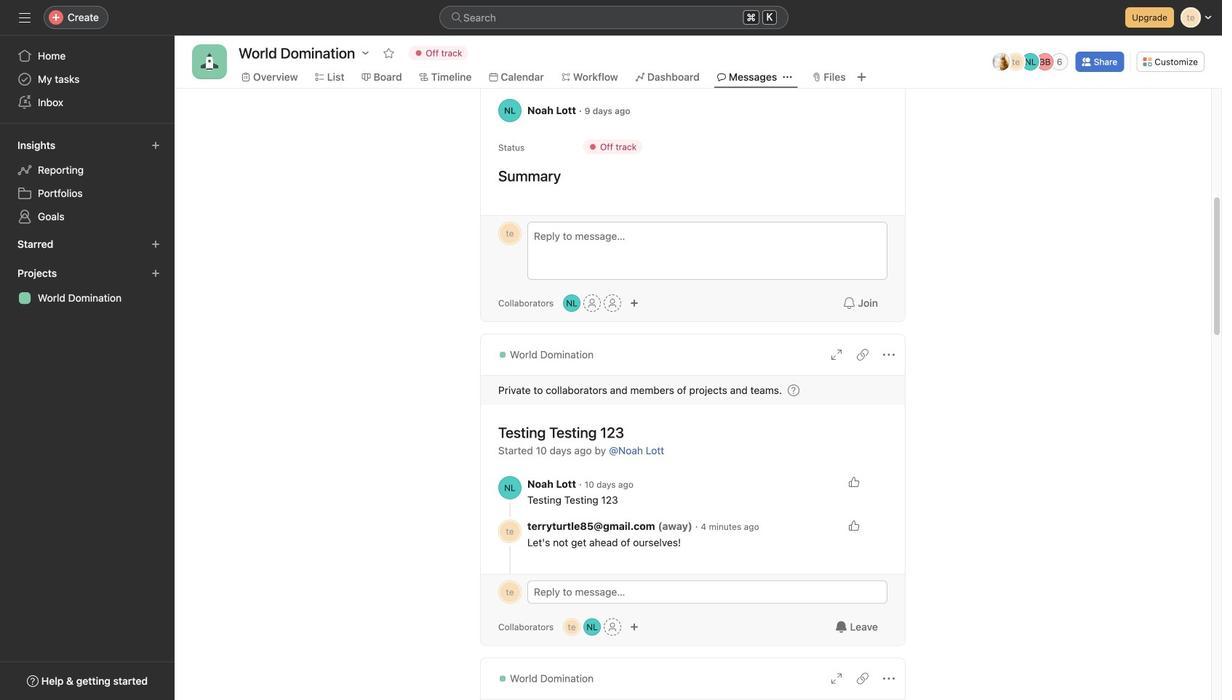 Task type: describe. For each thing, give the bounding box(es) containing it.
hide sidebar image
[[19, 12, 31, 23]]

0 likes. click to like this message comment image
[[849, 520, 860, 532]]

projects element
[[0, 261, 175, 313]]

add to starred image
[[383, 47, 395, 59]]

tab actions image
[[783, 73, 792, 82]]

0 likes. click to like this message comment image
[[849, 477, 860, 488]]

copy link image for full screen image
[[857, 674, 869, 685]]

copy link image for full screen icon
[[857, 349, 869, 361]]

insights element
[[0, 132, 175, 231]]

add tab image
[[856, 71, 868, 83]]

more actions image
[[883, 674, 895, 685]]

new insights image
[[151, 141, 160, 150]]

new project or portfolio image
[[151, 269, 160, 278]]

full screen image
[[831, 674, 843, 685]]

rocket image
[[201, 53, 218, 71]]



Task type: vqa. For each thing, say whether or not it's contained in the screenshot.
'INVITE'
no



Task type: locate. For each thing, give the bounding box(es) containing it.
add or remove collaborators image
[[563, 295, 581, 312], [630, 299, 639, 308], [584, 619, 601, 636], [630, 623, 639, 632]]

2 copy link image from the top
[[857, 674, 869, 685]]

copy link image right full screen image
[[857, 674, 869, 685]]

None field
[[440, 6, 789, 29]]

1 vertical spatial copy link image
[[857, 674, 869, 685]]

Search tasks, projects, and more text field
[[440, 6, 789, 29]]

copy link image right full screen icon
[[857, 349, 869, 361]]

add items to starred image
[[151, 240, 160, 249]]

1 copy link image from the top
[[857, 349, 869, 361]]

global element
[[0, 36, 175, 123]]

open user profile image
[[499, 477, 522, 500]]

0 vertical spatial copy link image
[[857, 349, 869, 361]]

full screen image
[[831, 349, 843, 361]]

copy link image
[[857, 349, 869, 361], [857, 674, 869, 685]]



